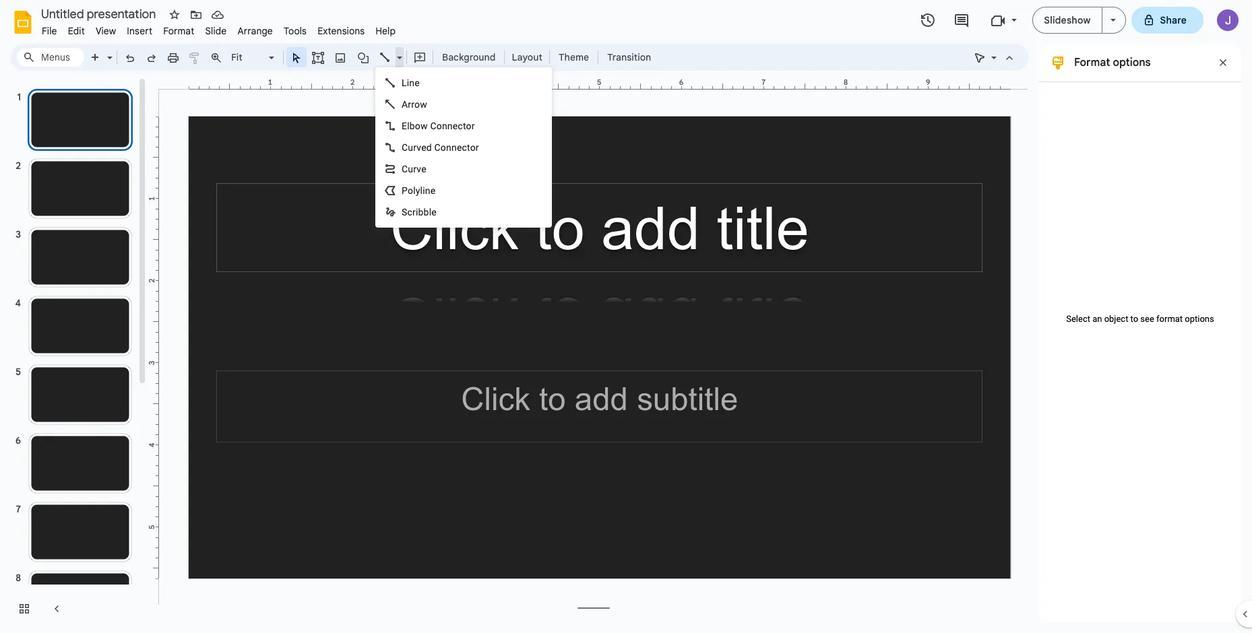 Task type: locate. For each thing, give the bounding box(es) containing it.
format down slideshow
[[1074, 56, 1110, 69]]

scribble d element
[[402, 207, 441, 218]]

olyline
[[408, 185, 436, 196]]

curve v element
[[402, 164, 431, 175]]

tools menu item
[[278, 23, 312, 39]]

options down presentation options icon
[[1113, 56, 1151, 69]]

edit
[[68, 25, 85, 37]]

format options section
[[1039, 44, 1241, 623]]

connector for e lbow connector
[[430, 121, 475, 131]]

format inside section
[[1074, 56, 1110, 69]]

mode and view toolbar
[[969, 44, 1020, 71]]

options right "format"
[[1185, 314, 1214, 324]]

connector
[[430, 121, 475, 131], [434, 142, 479, 153]]

0 vertical spatial connector
[[430, 121, 475, 131]]

v
[[417, 164, 421, 175]]

0 horizontal spatial format
[[163, 25, 194, 37]]

polyline p element
[[402, 185, 440, 196]]

Zoom text field
[[229, 48, 267, 67]]

extensions
[[318, 25, 365, 37]]

Star checkbox
[[165, 5, 184, 24]]

0 vertical spatial format
[[163, 25, 194, 37]]

arrange
[[237, 25, 273, 37]]

1 horizontal spatial options
[[1185, 314, 1214, 324]]

to
[[1131, 314, 1138, 324]]

share
[[1160, 14, 1187, 26]]

format inside menu item
[[163, 25, 194, 37]]

0 vertical spatial options
[[1113, 56, 1151, 69]]

navigation
[[0, 76, 148, 634]]

e
[[421, 164, 426, 175]]

a
[[402, 99, 408, 110]]

l ine
[[402, 78, 420, 88]]

arrow a element
[[402, 99, 431, 110]]

background button
[[436, 47, 502, 67]]

menu inside format options application
[[375, 67, 552, 228]]

help menu item
[[370, 23, 401, 39]]

connector down 'elbow connector e' element
[[434, 142, 479, 153]]

menu
[[375, 67, 552, 228]]

1 horizontal spatial format
[[1074, 56, 1110, 69]]

shape image
[[356, 48, 371, 67]]

1 vertical spatial format
[[1074, 56, 1110, 69]]

Menus field
[[17, 48, 84, 67]]

edit menu item
[[62, 23, 90, 39]]

file
[[42, 25, 57, 37]]

slideshow
[[1044, 14, 1091, 26]]

format options application
[[0, 0, 1252, 634]]

theme button
[[553, 47, 595, 67]]

menu containing l
[[375, 67, 552, 228]]

transition
[[607, 51, 651, 63]]

theme
[[559, 51, 589, 63]]

format down star checkbox
[[163, 25, 194, 37]]

background
[[442, 51, 496, 63]]

connector up curved connector c element
[[430, 121, 475, 131]]

navigation inside format options application
[[0, 76, 148, 634]]

menu bar containing file
[[36, 18, 401, 40]]

1 vertical spatial connector
[[434, 142, 479, 153]]

urved
[[408, 142, 432, 153]]

rrow
[[408, 99, 427, 110]]

ine
[[407, 78, 420, 88]]

1 vertical spatial options
[[1185, 314, 1214, 324]]

options
[[1113, 56, 1151, 69], [1185, 314, 1214, 324]]

format
[[163, 25, 194, 37], [1074, 56, 1110, 69]]

live pointer settings image
[[988, 49, 997, 53]]

slideshow button
[[1033, 7, 1102, 34]]

menu bar
[[36, 18, 401, 40]]

layout
[[512, 51, 542, 63]]

select an object to see format options
[[1066, 314, 1214, 324]]



Task type: describe. For each thing, give the bounding box(es) containing it.
elbow connector e element
[[402, 121, 479, 131]]

help
[[376, 25, 396, 37]]

file menu item
[[36, 23, 62, 39]]

new slide with layout image
[[104, 49, 113, 53]]

arrange menu item
[[232, 23, 278, 39]]

format menu item
[[158, 23, 200, 39]]

see
[[1141, 314, 1154, 324]]

menu bar inside menu bar banner
[[36, 18, 401, 40]]

format
[[1157, 314, 1183, 324]]

view
[[96, 25, 116, 37]]

scribble
[[402, 207, 437, 218]]

extensions menu item
[[312, 23, 370, 39]]

c
[[402, 142, 408, 153]]

main toolbar
[[84, 47, 658, 67]]

cur
[[402, 164, 417, 175]]

an
[[1093, 314, 1102, 324]]

insert menu item
[[122, 23, 158, 39]]

transition button
[[601, 47, 657, 67]]

select an object to see format options element
[[1059, 314, 1221, 324]]

Zoom field
[[227, 48, 280, 67]]

view menu item
[[90, 23, 122, 39]]

tools
[[284, 25, 307, 37]]

0 horizontal spatial options
[[1113, 56, 1151, 69]]

Rename text field
[[36, 5, 164, 22]]

layout button
[[508, 47, 547, 67]]

insert
[[127, 25, 152, 37]]

object
[[1104, 314, 1128, 324]]

insert image image
[[333, 48, 348, 67]]

select
[[1066, 314, 1090, 324]]

format for format
[[163, 25, 194, 37]]

e lbow connector
[[402, 121, 475, 131]]

slide
[[205, 25, 227, 37]]

connector for c urved connector
[[434, 142, 479, 153]]

cur v e
[[402, 164, 426, 175]]

e
[[402, 121, 407, 131]]

c urved connector
[[402, 142, 479, 153]]

format for format options
[[1074, 56, 1110, 69]]

lbow
[[407, 121, 428, 131]]

format options
[[1074, 56, 1151, 69]]

a rrow
[[402, 99, 427, 110]]

slide menu item
[[200, 23, 232, 39]]

p olyline
[[402, 185, 436, 196]]

menu bar banner
[[0, 0, 1252, 634]]

presentation options image
[[1110, 19, 1116, 22]]

line l element
[[402, 78, 424, 88]]

share button
[[1131, 7, 1204, 34]]

l
[[402, 78, 407, 88]]

curved connector c element
[[402, 142, 483, 153]]

p
[[402, 185, 408, 196]]



Task type: vqa. For each thing, say whether or not it's contained in the screenshot.
the Presentation options icon
yes



